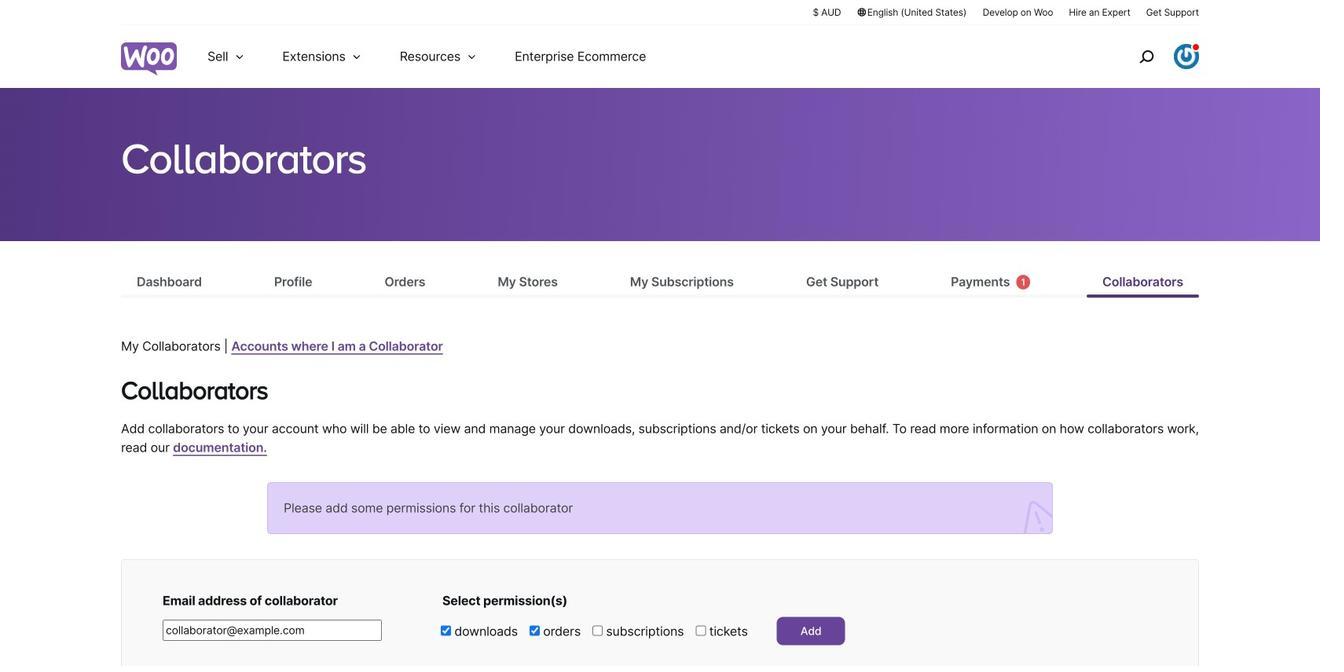 Task type: vqa. For each thing, say whether or not it's contained in the screenshot.
search field
no



Task type: describe. For each thing, give the bounding box(es) containing it.
search image
[[1134, 44, 1159, 69]]

open account menu image
[[1174, 44, 1199, 69]]



Task type: locate. For each thing, give the bounding box(es) containing it.
None checkbox
[[592, 626, 603, 636]]

None checkbox
[[441, 626, 451, 636], [530, 626, 540, 636], [696, 626, 706, 636], [441, 626, 451, 636], [530, 626, 540, 636], [696, 626, 706, 636]]

service navigation menu element
[[1106, 31, 1199, 82]]



